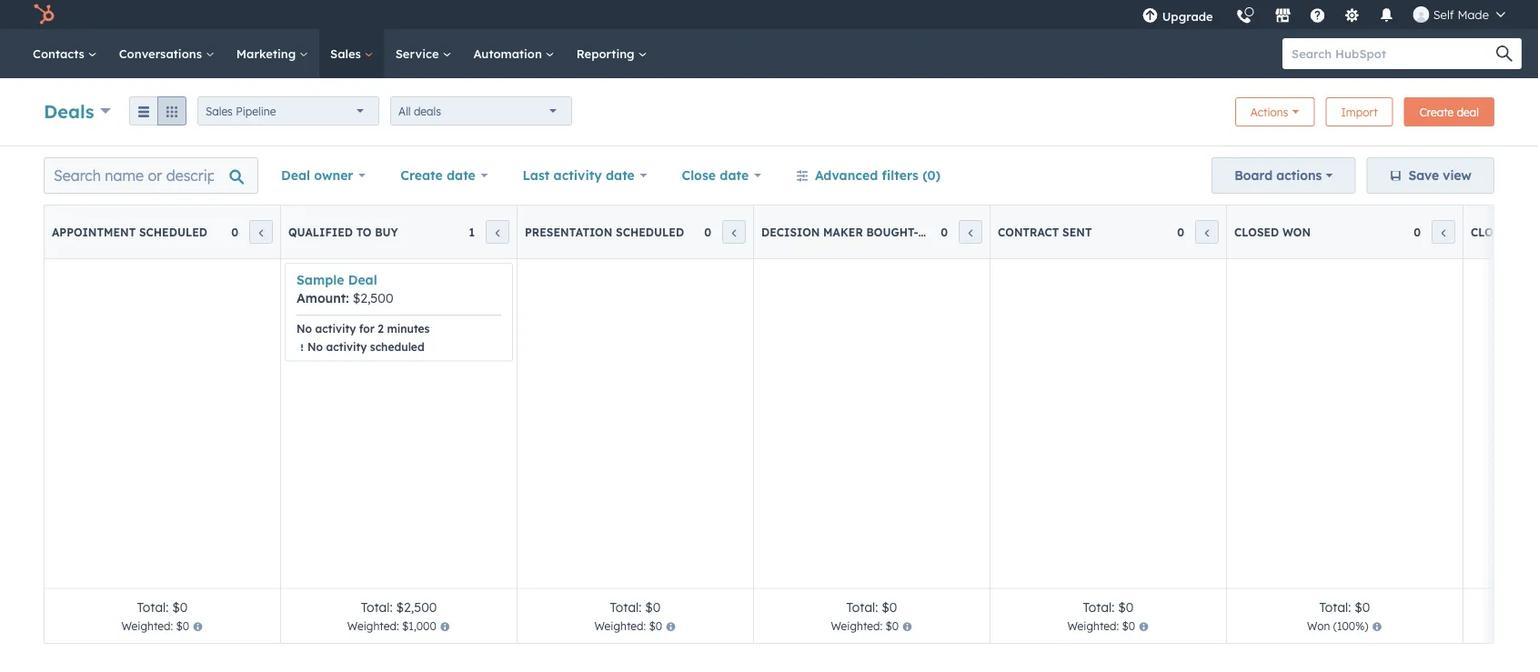 Task type: describe. For each thing, give the bounding box(es) containing it.
self made
[[1433, 7, 1489, 22]]

qualified
[[288, 225, 353, 239]]

no activity scheduled
[[307, 340, 424, 353]]

(0)
[[923, 167, 941, 183]]

ruby anderson image
[[1413, 6, 1430, 23]]

help button
[[1302, 0, 1333, 29]]

weighted: for appointment
[[121, 619, 173, 633]]

total: for qualified
[[361, 599, 393, 615]]

deal inside sample deal amount : $2,500
[[348, 272, 377, 288]]

settings image
[[1344, 8, 1361, 25]]

contacts link
[[22, 29, 108, 78]]

all deals
[[398, 104, 441, 118]]

scheduled for appointment scheduled
[[139, 225, 207, 239]]

total: $0 for appointment scheduled
[[137, 599, 188, 615]]

last activity date button
[[511, 157, 659, 194]]

deals
[[414, 104, 441, 118]]

total: $0 for contract sent
[[1083, 599, 1134, 615]]

maker
[[823, 225, 863, 239]]

settings link
[[1333, 0, 1371, 29]]

weighted: for contract
[[1067, 619, 1119, 633]]

sent
[[1063, 225, 1092, 239]]

0 for closed won
[[1414, 225, 1421, 239]]

deals
[[44, 100, 94, 122]]

create deal button
[[1404, 97, 1495, 126]]

total: for contract
[[1083, 599, 1115, 615]]

bought-
[[866, 225, 918, 239]]

1 vertical spatial $2,500
[[396, 599, 437, 615]]

sales for sales pipeline
[[206, 104, 233, 118]]

last
[[523, 167, 550, 183]]

los
[[1519, 225, 1538, 239]]

automation
[[473, 46, 546, 61]]

won
[[1283, 225, 1311, 239]]

total: for closed
[[1319, 599, 1351, 615]]

conversations link
[[108, 29, 225, 78]]

sales link
[[319, 29, 384, 78]]

made
[[1458, 7, 1489, 22]]

sales pipeline
[[206, 104, 276, 118]]

contract
[[998, 225, 1059, 239]]

create deal
[[1420, 105, 1479, 119]]

100%
[[1337, 619, 1365, 633]]

buy
[[375, 225, 398, 239]]

in
[[918, 225, 933, 239]]

1
[[469, 225, 475, 239]]

deal owner button
[[269, 157, 378, 194]]

upgrade
[[1162, 9, 1213, 24]]

decision
[[761, 225, 820, 239]]

total: $0 for closed won
[[1319, 599, 1370, 615]]

to
[[356, 225, 372, 239]]

)
[[1365, 619, 1369, 633]]

save view
[[1408, 167, 1472, 183]]

all deals button
[[390, 96, 572, 126]]

total: for decision
[[846, 599, 878, 615]]

total: $2,500
[[361, 599, 437, 615]]

no for no activity for 2 minutes
[[297, 322, 312, 335]]

amount
[[297, 290, 346, 306]]

$2,500 inside sample deal amount : $2,500
[[353, 290, 393, 306]]

for
[[359, 322, 375, 335]]

help image
[[1310, 8, 1326, 25]]

weighted: for decision
[[831, 619, 883, 633]]

weighted: $0 for presentation
[[594, 619, 662, 633]]

service
[[395, 46, 442, 61]]

self made button
[[1402, 0, 1516, 29]]

create for create date
[[400, 167, 443, 183]]

actions button
[[1235, 97, 1315, 126]]

won
[[1307, 619, 1330, 633]]

notifications image
[[1379, 8, 1395, 25]]

marketplaces button
[[1264, 0, 1302, 29]]

board actions
[[1235, 167, 1322, 183]]

$1,000
[[402, 619, 436, 633]]

minutes
[[387, 322, 430, 335]]

contacts
[[33, 46, 88, 61]]

marketplaces image
[[1275, 8, 1291, 25]]

create date button
[[389, 157, 500, 194]]

closed won
[[1234, 225, 1311, 239]]

board
[[1235, 167, 1273, 183]]

date for create date
[[447, 167, 476, 183]]

presentation scheduled
[[525, 225, 684, 239]]

hubspot image
[[33, 4, 55, 25]]

advanced
[[815, 167, 878, 183]]

closed los
[[1471, 225, 1538, 239]]



Task type: vqa. For each thing, say whether or not it's contained in the screenshot.
the bottom a
no



Task type: locate. For each thing, give the bounding box(es) containing it.
0 horizontal spatial deal
[[281, 167, 310, 183]]

3 total: from the left
[[610, 599, 642, 615]]

Search HubSpot search field
[[1283, 38, 1505, 69]]

date up presentation scheduled
[[606, 167, 635, 183]]

marketing
[[236, 46, 299, 61]]

activity
[[554, 167, 602, 183], [315, 322, 356, 335], [326, 340, 367, 353]]

3 date from the left
[[720, 167, 749, 183]]

0 vertical spatial no
[[297, 322, 312, 335]]

activity down no activity for 2 minutes
[[326, 340, 367, 353]]

1 closed from the left
[[1234, 225, 1279, 239]]

weighted: $1,000
[[347, 619, 436, 633]]

appointment scheduled
[[52, 225, 207, 239]]

won ( 100% )
[[1307, 619, 1369, 633]]

search image
[[1496, 45, 1513, 62]]

total:
[[137, 599, 169, 615], [361, 599, 393, 615], [610, 599, 642, 615], [846, 599, 878, 615], [1083, 599, 1115, 615], [1319, 599, 1351, 615]]

closed left los
[[1471, 225, 1516, 239]]

1 horizontal spatial date
[[606, 167, 635, 183]]

actions
[[1251, 105, 1288, 119]]

activity right last on the top
[[554, 167, 602, 183]]

2 horizontal spatial scheduled
[[616, 225, 684, 239]]

scheduled
[[139, 225, 207, 239], [616, 225, 684, 239], [370, 340, 424, 353]]

scheduled for presentation scheduled
[[616, 225, 684, 239]]

no
[[297, 322, 312, 335], [307, 340, 323, 353]]

create inside popup button
[[400, 167, 443, 183]]

weighted:
[[121, 619, 173, 633], [347, 619, 399, 633], [594, 619, 646, 633], [831, 619, 883, 633], [1067, 619, 1119, 633]]

1 total: from the left
[[137, 599, 169, 615]]

1 vertical spatial deal
[[348, 272, 377, 288]]

total: for presentation
[[610, 599, 642, 615]]

1 weighted: from the left
[[121, 619, 173, 633]]

0
[[231, 225, 238, 239], [704, 225, 711, 239], [941, 225, 948, 239], [1177, 225, 1184, 239], [1414, 225, 1421, 239]]

self
[[1433, 7, 1454, 22]]

sales left service
[[330, 46, 364, 61]]

group inside deals banner
[[129, 96, 187, 126]]

weighted: $0 for contract
[[1067, 619, 1135, 633]]

sales inside popup button
[[206, 104, 233, 118]]

sample deal amount : $2,500
[[297, 272, 393, 306]]

5 total: $0 from the left
[[1319, 599, 1370, 615]]

3 weighted: from the left
[[594, 619, 646, 633]]

actions
[[1276, 167, 1322, 183]]

0 vertical spatial deal
[[281, 167, 310, 183]]

create for create deal
[[1420, 105, 1454, 119]]

all
[[398, 104, 411, 118]]

4 0 from the left
[[1177, 225, 1184, 239]]

last activity date
[[523, 167, 635, 183]]

0 for decision maker bought-in
[[941, 225, 948, 239]]

weighted: for presentation
[[594, 619, 646, 633]]

import button
[[1326, 97, 1393, 126]]

0 vertical spatial $2,500
[[353, 290, 393, 306]]

0 horizontal spatial $2,500
[[353, 290, 393, 306]]

3 0 from the left
[[941, 225, 948, 239]]

total: $0
[[137, 599, 188, 615], [610, 599, 661, 615], [846, 599, 897, 615], [1083, 599, 1134, 615], [1319, 599, 1370, 615]]

calling icon button
[[1229, 2, 1260, 29]]

2 closed from the left
[[1471, 225, 1516, 239]]

no activity for 2 minutes
[[297, 322, 430, 335]]

scheduled down 'minutes'
[[370, 340, 424, 353]]

:
[[346, 290, 349, 306]]

deal inside popup button
[[281, 167, 310, 183]]

1 vertical spatial create
[[400, 167, 443, 183]]

deals banner
[[44, 92, 1495, 127]]

1 horizontal spatial scheduled
[[370, 340, 424, 353]]

1 vertical spatial no
[[307, 340, 323, 353]]

create inside button
[[1420, 105, 1454, 119]]

sales pipeline button
[[197, 96, 379, 126]]

date right close
[[720, 167, 749, 183]]

import
[[1341, 105, 1378, 119]]

1 horizontal spatial sales
[[330, 46, 364, 61]]

deal owner
[[281, 167, 353, 183]]

1 horizontal spatial create
[[1420, 105, 1454, 119]]

advanced filters (0)
[[815, 167, 941, 183]]

hubspot link
[[22, 4, 68, 25]]

Search name or description search field
[[44, 157, 258, 194]]

marketing link
[[225, 29, 319, 78]]

close date
[[682, 167, 749, 183]]

0 for presentation scheduled
[[704, 225, 711, 239]]

conversations
[[119, 46, 205, 61]]

activity for for
[[315, 322, 356, 335]]

qualified to buy
[[288, 225, 398, 239]]

create down all deals
[[400, 167, 443, 183]]

1 horizontal spatial closed
[[1471, 225, 1516, 239]]

closed
[[1234, 225, 1279, 239], [1471, 225, 1516, 239]]

view
[[1443, 167, 1472, 183]]

owner
[[314, 167, 353, 183]]

0 for appointment scheduled
[[231, 225, 238, 239]]

4 total: from the left
[[846, 599, 878, 615]]

search button
[[1487, 38, 1522, 69]]

date up 1
[[447, 167, 476, 183]]

sample
[[297, 272, 344, 288]]

2 date from the left
[[606, 167, 635, 183]]

weighted: $0 for appointment
[[121, 619, 189, 633]]

create date
[[400, 167, 476, 183]]

0 horizontal spatial create
[[400, 167, 443, 183]]

contract sent
[[998, 225, 1092, 239]]

6 total: from the left
[[1319, 599, 1351, 615]]

deal
[[1457, 105, 1479, 119]]

2 total: from the left
[[361, 599, 393, 615]]

$2,500 up $1,000
[[396, 599, 437, 615]]

save
[[1408, 167, 1439, 183]]

presentation
[[525, 225, 613, 239]]

board actions button
[[1212, 157, 1356, 194]]

5 total: from the left
[[1083, 599, 1115, 615]]

(
[[1333, 619, 1337, 633]]

service link
[[384, 29, 462, 78]]

no for no activity scheduled
[[307, 340, 323, 353]]

weighted: for qualified
[[347, 619, 399, 633]]

deal left owner
[[281, 167, 310, 183]]

1 date from the left
[[447, 167, 476, 183]]

2 weighted: $0 from the left
[[594, 619, 662, 633]]

menu containing self made
[[1131, 0, 1516, 36]]

weighted: $0 for decision
[[831, 619, 899, 633]]

1 0 from the left
[[231, 225, 238, 239]]

1 horizontal spatial deal
[[348, 272, 377, 288]]

save view button
[[1367, 157, 1495, 194]]

close date button
[[670, 157, 773, 194]]

2 vertical spatial activity
[[326, 340, 367, 353]]

4 weighted: from the left
[[831, 619, 883, 633]]

0 for contract sent
[[1177, 225, 1184, 239]]

menu
[[1131, 0, 1516, 36]]

deal up :
[[348, 272, 377, 288]]

filters
[[882, 167, 919, 183]]

sales left pipeline
[[206, 104, 233, 118]]

closed for closed los
[[1471, 225, 1516, 239]]

advanced filters (0) button
[[784, 157, 952, 194]]

group
[[129, 96, 187, 126]]

3 total: $0 from the left
[[846, 599, 897, 615]]

3 weighted: $0 from the left
[[831, 619, 899, 633]]

pipeline
[[236, 104, 276, 118]]

5 0 from the left
[[1414, 225, 1421, 239]]

activity for scheduled
[[326, 340, 367, 353]]

0 horizontal spatial closed
[[1234, 225, 1279, 239]]

deal
[[281, 167, 310, 183], [348, 272, 377, 288]]

$0
[[172, 599, 188, 615], [645, 599, 661, 615], [882, 599, 897, 615], [1118, 599, 1134, 615], [1355, 599, 1370, 615], [176, 619, 189, 633], [649, 619, 662, 633], [886, 619, 899, 633], [1122, 619, 1135, 633]]

total: $0 for decision maker bought-in
[[846, 599, 897, 615]]

2
[[378, 322, 384, 335]]

calling icon image
[[1236, 9, 1252, 25]]

1 vertical spatial sales
[[206, 104, 233, 118]]

closed left won
[[1234, 225, 1279, 239]]

sample deal link
[[297, 272, 377, 288]]

0 vertical spatial sales
[[330, 46, 364, 61]]

upgrade image
[[1142, 8, 1159, 25]]

1 weighted: $0 from the left
[[121, 619, 189, 633]]

date for close date
[[720, 167, 749, 183]]

close
[[682, 167, 716, 183]]

total: for appointment
[[137, 599, 169, 615]]

0 horizontal spatial scheduled
[[139, 225, 207, 239]]

closed for closed won
[[1234, 225, 1279, 239]]

2 weighted: from the left
[[347, 619, 399, 633]]

4 total: $0 from the left
[[1083, 599, 1134, 615]]

5 weighted: from the left
[[1067, 619, 1119, 633]]

create
[[1420, 105, 1454, 119], [400, 167, 443, 183]]

2 0 from the left
[[704, 225, 711, 239]]

notifications button
[[1371, 0, 1402, 29]]

activity for date
[[554, 167, 602, 183]]

reporting
[[576, 46, 638, 61]]

reporting link
[[566, 29, 658, 78]]

date inside popup button
[[606, 167, 635, 183]]

4 weighted: $0 from the left
[[1067, 619, 1135, 633]]

1 horizontal spatial $2,500
[[396, 599, 437, 615]]

scheduled down search name or description search box at the left top
[[139, 225, 207, 239]]

activity inside popup button
[[554, 167, 602, 183]]

0 horizontal spatial sales
[[206, 104, 233, 118]]

deals button
[[44, 98, 111, 124]]

0 horizontal spatial date
[[447, 167, 476, 183]]

$2,500 right :
[[353, 290, 393, 306]]

2 total: $0 from the left
[[610, 599, 661, 615]]

activity left for
[[315, 322, 356, 335]]

weighted: $0
[[121, 619, 189, 633], [594, 619, 662, 633], [831, 619, 899, 633], [1067, 619, 1135, 633]]

0 vertical spatial activity
[[554, 167, 602, 183]]

sales for sales
[[330, 46, 364, 61]]

1 total: $0 from the left
[[137, 599, 188, 615]]

create left "deal"
[[1420, 105, 1454, 119]]

scheduled down close
[[616, 225, 684, 239]]

2 horizontal spatial date
[[720, 167, 749, 183]]

decision maker bought-in
[[761, 225, 933, 239]]

automation link
[[462, 29, 566, 78]]

total: $0 for presentation scheduled
[[610, 599, 661, 615]]

1 vertical spatial activity
[[315, 322, 356, 335]]

0 vertical spatial create
[[1420, 105, 1454, 119]]



